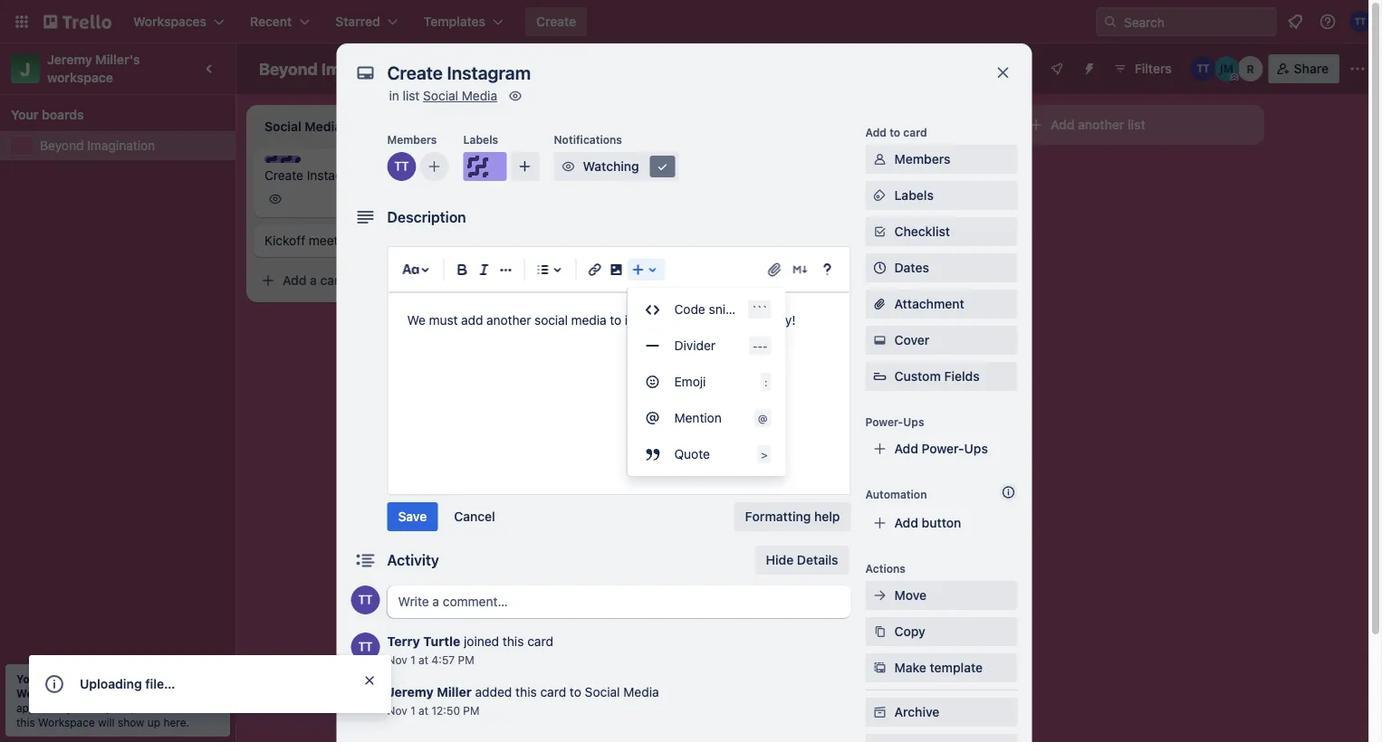 Task type: vqa. For each thing, say whether or not it's contained in the screenshot.
the be
no



Task type: describe. For each thing, give the bounding box(es) containing it.
rubyanndersson (rubyanndersson) image
[[1238, 56, 1264, 82]]

1 horizontal spatial power-
[[922, 442, 965, 457]]

add button button
[[866, 509, 1018, 538]]

save button
[[387, 503, 438, 532]]

>
[[761, 448, 768, 461]]

description
[[387, 209, 466, 226]]

sm image for move
[[871, 587, 889, 605]]

nov inside "terry turtle joined this card nov 1 at 4:57 pm"
[[387, 654, 408, 667]]

sm image for members
[[871, 150, 889, 169]]

card inside jeremy miller added this card to social media nov 1 at 12:50 pm
[[540, 685, 566, 700]]

nov 1 at 12:50 pm link
[[387, 705, 480, 718]]

custom fields button
[[866, 368, 1018, 386]]

search image
[[1104, 14, 1118, 29]]

hide details link
[[755, 546, 849, 575]]

in inside if a workspace admin approves your request, other boards in this workspace will show up here.
[[206, 702, 215, 715]]

create instagram link
[[265, 167, 475, 185]]

a for if
[[94, 688, 100, 700]]

you
[[16, 673, 37, 686]]

show menu image
[[1349, 60, 1367, 78]]

terry turtle joined this card nov 1 at 4:57 pm
[[387, 635, 554, 667]]

checklist link
[[866, 217, 1018, 246]]

kickoff
[[265, 233, 305, 248]]

sm image for make template
[[871, 660, 889, 678]]

another inside text box
[[487, 313, 531, 328]]

card inside "terry turtle joined this card nov 1 at 4:57 pm"
[[528, 635, 554, 650]]

```
[[752, 304, 768, 316]]

your
[[66, 702, 89, 715]]

star or unstar board image
[[433, 62, 448, 76]]

open help dialog image
[[817, 259, 839, 281]]

italic ⌘i image
[[473, 259, 495, 281]]

notifications
[[554, 133, 622, 146]]

0 horizontal spatial media
[[462, 88, 497, 103]]

:
[[765, 376, 768, 389]]

thoughts
[[540, 157, 590, 169]]

emoji
[[675, 375, 706, 390]]

thinking link
[[522, 167, 732, 185]]

mention
[[675, 411, 722, 426]]

---
[[753, 340, 768, 352]]

nov inside jeremy miller added this card to social media nov 1 at 12:50 pm
[[387, 705, 408, 718]]

Write a comment text field
[[387, 586, 851, 619]]

our
[[677, 313, 696, 328]]

1 horizontal spatial create from template… image
[[979, 165, 993, 179]]

0 vertical spatial jeremy miller (jeremymiller198) image
[[1215, 56, 1240, 82]]

1 - from the left
[[753, 340, 758, 352]]

bold ⌘b image
[[452, 259, 473, 281]]

automation
[[866, 488, 927, 501]]

thinking
[[522, 168, 572, 183]]

card inside button
[[320, 273, 347, 288]]

button
[[922, 516, 962, 531]]

1 horizontal spatial workspace
[[103, 688, 160, 700]]

this inside jeremy miller added this card to social media nov 1 at 12:50 pm
[[516, 685, 537, 700]]

will
[[98, 717, 115, 729]]

1 inside "terry turtle joined this card nov 1 at 4:57 pm"
[[411, 654, 416, 667]]

primary element
[[0, 0, 1383, 43]]

miller
[[437, 685, 472, 700]]

filters button
[[1108, 54, 1178, 83]]

a for add
[[310, 273, 317, 288]]

text styles image
[[400, 259, 422, 281]]

social inside jeremy miller added this card to social media nov 1 at 12:50 pm
[[585, 685, 620, 700]]

1 horizontal spatial terry turtle (terryturtle) image
[[457, 188, 478, 210]]

terry
[[387, 635, 420, 650]]

actions
[[866, 563, 906, 575]]

this inside if a workspace admin approves your request, other boards in this workspace will show up here.
[[16, 717, 35, 729]]

add for add button
[[895, 516, 919, 531]]

cover link
[[866, 326, 1018, 355]]

help
[[815, 510, 840, 525]]

0 vertical spatial social
[[423, 88, 458, 103]]

added
[[475, 685, 512, 700]]

here.
[[163, 717, 190, 729]]

automation image
[[1075, 54, 1101, 80]]

add another list button
[[1018, 105, 1265, 145]]

code
[[675, 302, 706, 317]]

code snippet ```
[[675, 302, 768, 317]]

lists image
[[532, 259, 554, 281]]

turtle
[[423, 635, 461, 650]]

dates button
[[866, 254, 1018, 283]]

workspace visible image
[[466, 62, 481, 76]]

in list social media
[[389, 88, 497, 103]]

approves
[[16, 702, 63, 715]]

board
[[522, 61, 558, 76]]

sm image for copy
[[871, 623, 889, 641]]

cancel
[[454, 510, 495, 525]]

workspace
[[47, 70, 113, 85]]

divider image
[[642, 335, 664, 357]]

move
[[895, 588, 927, 603]]

uploading
[[80, 677, 142, 692]]

Board name text field
[[250, 54, 423, 83]]

attachment
[[895, 297, 965, 312]]

watching
[[583, 159, 639, 174]]

beyond imagination inside text field
[[259, 59, 414, 78]]

media
[[571, 313, 607, 328]]

social
[[535, 313, 568, 328]]

if a workspace admin approves your request, other boards in this workspace will show up here.
[[16, 688, 215, 729]]

cancel button
[[443, 503, 506, 532]]

copy link
[[866, 618, 1018, 647]]

kickoff meeting link
[[265, 232, 475, 250]]

this inside you requested to join this workspace.
[[134, 673, 155, 686]]

emoji image
[[642, 371, 664, 393]]

beyond imagination link
[[40, 137, 225, 155]]

0 horizontal spatial imagination
[[87, 138, 155, 153]]

details
[[797, 553, 839, 568]]

credibility!
[[736, 313, 796, 328]]

0 horizontal spatial jeremy miller (jeremymiller198) image
[[351, 684, 380, 713]]

if
[[84, 688, 91, 700]]

sm image for cover
[[871, 332, 889, 350]]

attachment button
[[866, 290, 1018, 319]]

add another list
[[1051, 117, 1146, 132]]

add
[[461, 313, 483, 328]]

@
[[758, 412, 768, 425]]

admin
[[163, 688, 194, 700]]

jeremy for jeremy miller added this card to social media nov 1 at 12:50 pm
[[387, 685, 434, 700]]

add for add another list
[[1051, 117, 1075, 132]]

add for add to card
[[866, 126, 887, 139]]

you requested to join this workspace.
[[16, 673, 155, 700]]

custom
[[895, 369, 941, 384]]

mention image
[[642, 408, 664, 429]]

miller's
[[95, 52, 140, 67]]

open information menu image
[[1319, 13, 1337, 31]]

0 notifications image
[[1285, 11, 1307, 33]]

add a card
[[283, 273, 347, 288]]

nov 1 at 4:57 pm link
[[387, 654, 474, 667]]

1 horizontal spatial in
[[389, 88, 399, 103]]

1 vertical spatial beyond imagination
[[40, 138, 155, 153]]

instagram
[[307, 168, 365, 183]]



Task type: locate. For each thing, give the bounding box(es) containing it.
color: bold red, title: "thoughts" element
[[522, 156, 590, 169]]

menu inside editor toolbar toolbar
[[627, 292, 786, 473]]

add a card button
[[254, 266, 457, 295]]

this right added
[[516, 685, 537, 700]]

to right media
[[610, 313, 622, 328]]

make template
[[895, 661, 983, 676]]

1 horizontal spatial boards
[[167, 702, 203, 715]]

sm image down board link
[[507, 87, 525, 105]]

at inside "terry turtle joined this card nov 1 at 4:57 pm"
[[419, 654, 429, 667]]

this inside "terry turtle joined this card nov 1 at 4:57 pm"
[[503, 635, 524, 650]]

color: purple, title: none image right add members to card image
[[463, 152, 507, 181]]

watching button
[[554, 152, 679, 181]]

nov left 12:50
[[387, 705, 408, 718]]

members up add members to card image
[[387, 133, 437, 146]]

another inside "button"
[[1078, 117, 1125, 132]]

1 vertical spatial members
[[895, 152, 951, 167]]

jeremy miller (jeremymiller198) image left 'nov 1 at 12:50 pm' link
[[351, 684, 380, 713]]

we must add another social media to increase our youth credibility!
[[407, 313, 796, 328]]

add inside "button"
[[1051, 117, 1075, 132]]

in right "other"
[[206, 702, 215, 715]]

formatting
[[745, 510, 811, 525]]

0 horizontal spatial another
[[487, 313, 531, 328]]

sm image inside checklist link
[[871, 223, 889, 241]]

sm image left checklist
[[871, 223, 889, 241]]

share button
[[1269, 54, 1340, 83]]

jeremy up 'nov 1 at 12:50 pm' link
[[387, 685, 434, 700]]

archive link
[[866, 699, 1018, 728]]

0 vertical spatial power-
[[866, 416, 904, 429]]

1 vertical spatial 1
[[411, 705, 416, 718]]

list inside "button"
[[1128, 117, 1146, 132]]

this right the join
[[134, 673, 155, 686]]

None text field
[[378, 56, 976, 89]]

terry turtle (terryturtle) image up bold ⌘b icon
[[457, 188, 478, 210]]

requested
[[39, 673, 95, 686]]

1 vertical spatial list
[[1128, 117, 1146, 132]]

filters
[[1135, 61, 1172, 76]]

sm image for archive
[[871, 704, 889, 722]]

1 nov from the top
[[387, 654, 408, 667]]

add for add power-ups
[[895, 442, 919, 457]]

1 horizontal spatial another
[[1078, 117, 1125, 132]]

1 vertical spatial create
[[265, 168, 303, 183]]

4:57
[[432, 654, 455, 667]]

show
[[118, 717, 144, 729]]

formatting help link
[[734, 503, 851, 532]]

card right joined
[[528, 635, 554, 650]]

thoughts thinking
[[522, 157, 590, 183]]

list down filters button
[[1128, 117, 1146, 132]]

a inside button
[[310, 273, 317, 288]]

save
[[398, 510, 427, 525]]

nov down terry
[[387, 654, 408, 667]]

1 vertical spatial another
[[487, 313, 531, 328]]

1 horizontal spatial list
[[1128, 117, 1146, 132]]

sm image inside the watching button
[[559, 158, 578, 176]]

0 horizontal spatial list
[[403, 88, 420, 103]]

workspace.
[[16, 688, 81, 700]]

1 at from the top
[[419, 654, 429, 667]]

dismiss flag image
[[362, 674, 377, 689]]

0 vertical spatial labels
[[463, 133, 498, 146]]

to up members link
[[890, 126, 901, 139]]

copy
[[895, 625, 926, 640]]

boards right your
[[42, 107, 84, 122]]

imagination down your boards with 1 items element
[[87, 138, 155, 153]]

members inside members link
[[895, 152, 951, 167]]

meeting
[[309, 233, 356, 248]]

1 horizontal spatial media
[[624, 685, 659, 700]]

this right joined
[[503, 635, 524, 650]]

archive
[[895, 705, 940, 720]]

sm image
[[507, 87, 525, 105], [559, 158, 578, 176], [871, 223, 889, 241], [871, 332, 889, 350], [871, 660, 889, 678], [871, 704, 889, 722]]

0 vertical spatial at
[[419, 654, 429, 667]]

terry turtle (terryturtle) image
[[387, 152, 416, 181], [457, 188, 478, 210]]

youth
[[700, 313, 732, 328]]

beyond inside text field
[[259, 59, 318, 78]]

in down beyond imagination text field
[[389, 88, 399, 103]]

imagination left star or unstar board image
[[321, 59, 414, 78]]

increase
[[625, 313, 674, 328]]

to inside you requested to join this workspace.
[[98, 673, 109, 686]]

1 down terry
[[411, 654, 416, 667]]

1 vertical spatial boards
[[167, 702, 203, 715]]

power-
[[866, 416, 904, 429], [922, 442, 965, 457]]

jeremy miller (jeremymiller198) image
[[1215, 56, 1240, 82], [351, 684, 380, 713]]

pm inside jeremy miller added this card to social media nov 1 at 12:50 pm
[[463, 705, 480, 718]]

sm image inside cover link
[[871, 332, 889, 350]]

create
[[536, 14, 576, 29], [265, 168, 303, 183]]

create button
[[526, 7, 587, 36]]

sm image inside the watching button
[[654, 158, 672, 176]]

fields
[[945, 369, 980, 384]]

request,
[[92, 702, 134, 715]]

0 vertical spatial ups
[[904, 416, 925, 429]]

create from template… image up the labels link
[[979, 165, 993, 179]]

file…
[[145, 677, 175, 692]]

another
[[1078, 117, 1125, 132], [487, 313, 531, 328]]

add down kickoff
[[283, 273, 307, 288]]

image image
[[606, 259, 627, 281]]

sm image left archive
[[871, 704, 889, 722]]

sm image for watching
[[559, 158, 578, 176]]

power-ups
[[866, 416, 925, 429]]

1 vertical spatial at
[[419, 705, 429, 718]]

add down power-ups
[[895, 442, 919, 457]]

Main content area, start typing to enter text. text field
[[407, 310, 831, 332]]

editor toolbar toolbar
[[396, 256, 842, 477]]

color: purple, title: none image up create instagram
[[265, 156, 301, 163]]

1 1 from the top
[[411, 654, 416, 667]]

kickoff meeting
[[265, 233, 356, 248]]

members
[[387, 133, 437, 146], [895, 152, 951, 167]]

create instagram
[[265, 168, 365, 183]]

menu containing code snippet
[[627, 292, 786, 473]]

labels
[[463, 133, 498, 146], [895, 188, 934, 203]]

a down kickoff meeting at the left of page
[[310, 273, 317, 288]]

social
[[423, 88, 458, 103], [585, 685, 620, 700]]

power ups image
[[1050, 62, 1064, 76]]

sm image left make
[[871, 660, 889, 678]]

add for add a card
[[283, 273, 307, 288]]

1 vertical spatial nov
[[387, 705, 408, 718]]

boards down the admin at the left of the page
[[167, 702, 203, 715]]

attach and insert link image
[[766, 261, 784, 279]]

sm image inside members link
[[871, 150, 889, 169]]

to right added
[[570, 685, 582, 700]]

jeremy for jeremy miller's workspace
[[47, 52, 92, 67]]

jeremy inside jeremy miller added this card to social media nov 1 at 12:50 pm
[[387, 685, 434, 700]]

pm inside "terry turtle joined this card nov 1 at 4:57 pm"
[[458, 654, 474, 667]]

to inside jeremy miller added this card to social media nov 1 at 12:50 pm
[[570, 685, 582, 700]]

media inside jeremy miller added this card to social media nov 1 at 12:50 pm
[[624, 685, 659, 700]]

0 vertical spatial members
[[387, 133, 437, 146]]

social media link
[[423, 88, 497, 103]]

0 horizontal spatial in
[[206, 702, 215, 715]]

0 vertical spatial 1
[[411, 654, 416, 667]]

your boards
[[11, 107, 84, 122]]

a inside if a workspace admin approves your request, other boards in this workspace will show up here.
[[94, 688, 100, 700]]

1 horizontal spatial color: purple, title: none image
[[463, 152, 507, 181]]

quote image
[[642, 444, 664, 466]]

hide details
[[766, 553, 839, 568]]

at inside jeremy miller added this card to social media nov 1 at 12:50 pm
[[419, 705, 429, 718]]

1 horizontal spatial beyond
[[259, 59, 318, 78]]

other
[[137, 702, 164, 715]]

1 horizontal spatial social
[[585, 685, 620, 700]]

0 vertical spatial boards
[[42, 107, 84, 122]]

sm image for labels
[[871, 187, 889, 205]]

list
[[403, 88, 420, 103], [1128, 117, 1146, 132]]

create from template… image left 'more formatting' image
[[464, 274, 478, 288]]

2 nov from the top
[[387, 705, 408, 718]]

1 horizontal spatial jeremy miller (jeremymiller198) image
[[1215, 56, 1240, 82]]

1 vertical spatial ups
[[965, 442, 988, 457]]

0 horizontal spatial workspace
[[38, 717, 95, 729]]

at
[[419, 654, 429, 667], [419, 705, 429, 718]]

1 vertical spatial jeremy miller (jeremymiller198) image
[[351, 684, 380, 713]]

to left the join
[[98, 673, 109, 686]]

at left 12:50
[[419, 705, 429, 718]]

color: purple, title: none image
[[463, 152, 507, 181], [265, 156, 301, 163]]

card right added
[[540, 685, 566, 700]]

add members to card image
[[427, 158, 442, 176]]

1 vertical spatial imagination
[[87, 138, 155, 153]]

workspace down the join
[[103, 688, 160, 700]]

0 horizontal spatial members
[[387, 133, 437, 146]]

more formatting image
[[495, 259, 517, 281]]

sm image for checklist
[[871, 223, 889, 241]]

jeremy miller added this card to social media nov 1 at 12:50 pm
[[387, 685, 659, 718]]

add to card
[[866, 126, 927, 139]]

ups
[[904, 416, 925, 429], [965, 442, 988, 457]]

0 vertical spatial imagination
[[321, 59, 414, 78]]

2 - from the left
[[758, 340, 763, 352]]

terry turtle (terryturtle) image
[[1350, 11, 1372, 33], [1191, 56, 1217, 82], [351, 586, 380, 615], [351, 633, 380, 662]]

snippet
[[709, 302, 753, 317]]

create for create instagram
[[265, 168, 303, 183]]

make
[[895, 661, 927, 676]]

at left 4:57
[[419, 654, 429, 667]]

members down add to card
[[895, 152, 951, 167]]

1 vertical spatial create from template… image
[[464, 274, 478, 288]]

0 horizontal spatial beyond imagination
[[40, 138, 155, 153]]

0 horizontal spatial labels
[[463, 133, 498, 146]]

make template link
[[866, 654, 1018, 683]]

0 horizontal spatial social
[[423, 88, 458, 103]]

this down approves
[[16, 717, 35, 729]]

to inside text box
[[610, 313, 622, 328]]

custom fields
[[895, 369, 980, 384]]

menu
[[627, 292, 786, 473]]

sm image inside move link
[[871, 587, 889, 605]]

terry turtle (terryturtle) image left add members to card image
[[387, 152, 416, 181]]

1 vertical spatial beyond
[[40, 138, 84, 153]]

jeremy miller's workspace
[[47, 52, 143, 85]]

your boards with 1 items element
[[11, 104, 216, 126]]

add down automation
[[895, 516, 919, 531]]

1 horizontal spatial labels
[[895, 188, 934, 203]]

1 vertical spatial in
[[206, 702, 215, 715]]

another right add
[[487, 313, 531, 328]]

0 horizontal spatial power-
[[866, 416, 904, 429]]

0 vertical spatial in
[[389, 88, 399, 103]]

sm image
[[871, 150, 889, 169], [654, 158, 672, 176], [871, 187, 889, 205], [871, 587, 889, 605], [871, 623, 889, 641]]

ups inside add power-ups link
[[965, 442, 988, 457]]

1 vertical spatial power-
[[922, 442, 965, 457]]

list left social media link
[[403, 88, 420, 103]]

card up members link
[[904, 126, 927, 139]]

workspace down your
[[38, 717, 95, 729]]

2 at from the top
[[419, 705, 429, 718]]

2 1 from the top
[[411, 705, 416, 718]]

add down 'power ups' icon
[[1051, 117, 1075, 132]]

terry turtle (terryturtle) image inside primary element
[[1350, 11, 1372, 33]]

Search field
[[1118, 8, 1277, 35]]

add
[[1051, 117, 1075, 132], [866, 126, 887, 139], [283, 273, 307, 288], [895, 442, 919, 457], [895, 516, 919, 531]]

ups up add power-ups in the right bottom of the page
[[904, 416, 925, 429]]

we
[[407, 313, 426, 328]]

0 vertical spatial media
[[462, 88, 497, 103]]

add power-ups
[[895, 442, 988, 457]]

1 vertical spatial pm
[[463, 705, 480, 718]]

0 horizontal spatial create
[[265, 168, 303, 183]]

0 vertical spatial jeremy
[[47, 52, 92, 67]]

0 vertical spatial a
[[310, 273, 317, 288]]

1 horizontal spatial jeremy
[[387, 685, 434, 700]]

0 vertical spatial list
[[403, 88, 420, 103]]

jeremy inside 'jeremy miller's workspace'
[[47, 52, 92, 67]]

pm down miller
[[463, 705, 480, 718]]

1 vertical spatial terry turtle (terryturtle) image
[[457, 188, 478, 210]]

0 vertical spatial pm
[[458, 654, 474, 667]]

add up members link
[[866, 126, 887, 139]]

a right if
[[94, 688, 100, 700]]

1 vertical spatial jeremy
[[387, 685, 434, 700]]

divider
[[675, 338, 716, 353]]

0 vertical spatial create
[[536, 14, 576, 29]]

0 horizontal spatial jeremy
[[47, 52, 92, 67]]

your
[[11, 107, 39, 122]]

create from template… image
[[979, 165, 993, 179], [464, 274, 478, 288]]

joined
[[464, 635, 499, 650]]

1 horizontal spatial members
[[895, 152, 951, 167]]

formatting help
[[745, 510, 840, 525]]

activity
[[387, 552, 439, 569]]

1 left 12:50
[[411, 705, 416, 718]]

1 horizontal spatial ups
[[965, 442, 988, 457]]

create up the 'board'
[[536, 14, 576, 29]]

0 vertical spatial create from template… image
[[979, 165, 993, 179]]

power- down custom
[[866, 416, 904, 429]]

create for create
[[536, 14, 576, 29]]

3 - from the left
[[763, 340, 768, 352]]

0 horizontal spatial color: purple, title: none image
[[265, 156, 301, 163]]

0 vertical spatial nov
[[387, 654, 408, 667]]

cover
[[895, 333, 930, 348]]

link image
[[584, 259, 606, 281]]

0 vertical spatial workspace
[[103, 688, 160, 700]]

sm image inside archive link
[[871, 704, 889, 722]]

jeremy miller (jeremymiller198) image left r
[[1215, 56, 1240, 82]]

12:50
[[432, 705, 460, 718]]

labels link
[[866, 181, 1018, 210]]

ups down 'fields'
[[965, 442, 988, 457]]

code snippet image
[[642, 299, 664, 321]]

sm image left cover
[[871, 332, 889, 350]]

1 vertical spatial labels
[[895, 188, 934, 203]]

1 vertical spatial workspace
[[38, 717, 95, 729]]

0 horizontal spatial beyond
[[40, 138, 84, 153]]

labels down social media link
[[463, 133, 498, 146]]

1 inside jeremy miller added this card to social media nov 1 at 12:50 pm
[[411, 705, 416, 718]]

r
[[1247, 63, 1255, 75]]

1 horizontal spatial imagination
[[321, 59, 414, 78]]

1 vertical spatial social
[[585, 685, 620, 700]]

sm image down notifications
[[559, 158, 578, 176]]

0 horizontal spatial terry turtle (terryturtle) image
[[387, 152, 416, 181]]

sm image inside the labels link
[[871, 187, 889, 205]]

1 vertical spatial a
[[94, 688, 100, 700]]

nov
[[387, 654, 408, 667], [387, 705, 408, 718]]

card
[[904, 126, 927, 139], [320, 273, 347, 288], [528, 635, 554, 650], [540, 685, 566, 700]]

1 horizontal spatial create
[[536, 14, 576, 29]]

dates
[[895, 260, 929, 275]]

another down automation icon on the right of page
[[1078, 117, 1125, 132]]

0 horizontal spatial ups
[[904, 416, 925, 429]]

power- down power-ups
[[922, 442, 965, 457]]

0 vertical spatial terry turtle (terryturtle) image
[[387, 152, 416, 181]]

sm image inside make template link
[[871, 660, 889, 678]]

jeremy up the workspace
[[47, 52, 92, 67]]

view markdown image
[[791, 261, 810, 279]]

create inside button
[[536, 14, 576, 29]]

jeremy
[[47, 52, 92, 67], [387, 685, 434, 700]]

card down meeting
[[320, 273, 347, 288]]

0 vertical spatial another
[[1078, 117, 1125, 132]]

sm image inside copy link
[[871, 623, 889, 641]]

create left instagram
[[265, 168, 303, 183]]

1 vertical spatial media
[[624, 685, 659, 700]]

1 horizontal spatial beyond imagination
[[259, 59, 414, 78]]

1
[[411, 654, 416, 667], [411, 705, 416, 718]]

imagination inside text field
[[321, 59, 414, 78]]

labels up checklist
[[895, 188, 934, 203]]

board link
[[491, 54, 569, 83]]

j
[[20, 58, 31, 79]]

boards inside if a workspace admin approves your request, other boards in this workspace will show up here.
[[167, 702, 203, 715]]

back to home image
[[43, 7, 111, 36]]

0 horizontal spatial boards
[[42, 107, 84, 122]]

0 vertical spatial beyond imagination
[[259, 59, 414, 78]]

pm right 4:57
[[458, 654, 474, 667]]

1 horizontal spatial a
[[310, 273, 317, 288]]

checklist
[[895, 224, 950, 239]]

0 vertical spatial beyond
[[259, 59, 318, 78]]

0 horizontal spatial create from template… image
[[464, 274, 478, 288]]

0 horizontal spatial a
[[94, 688, 100, 700]]



